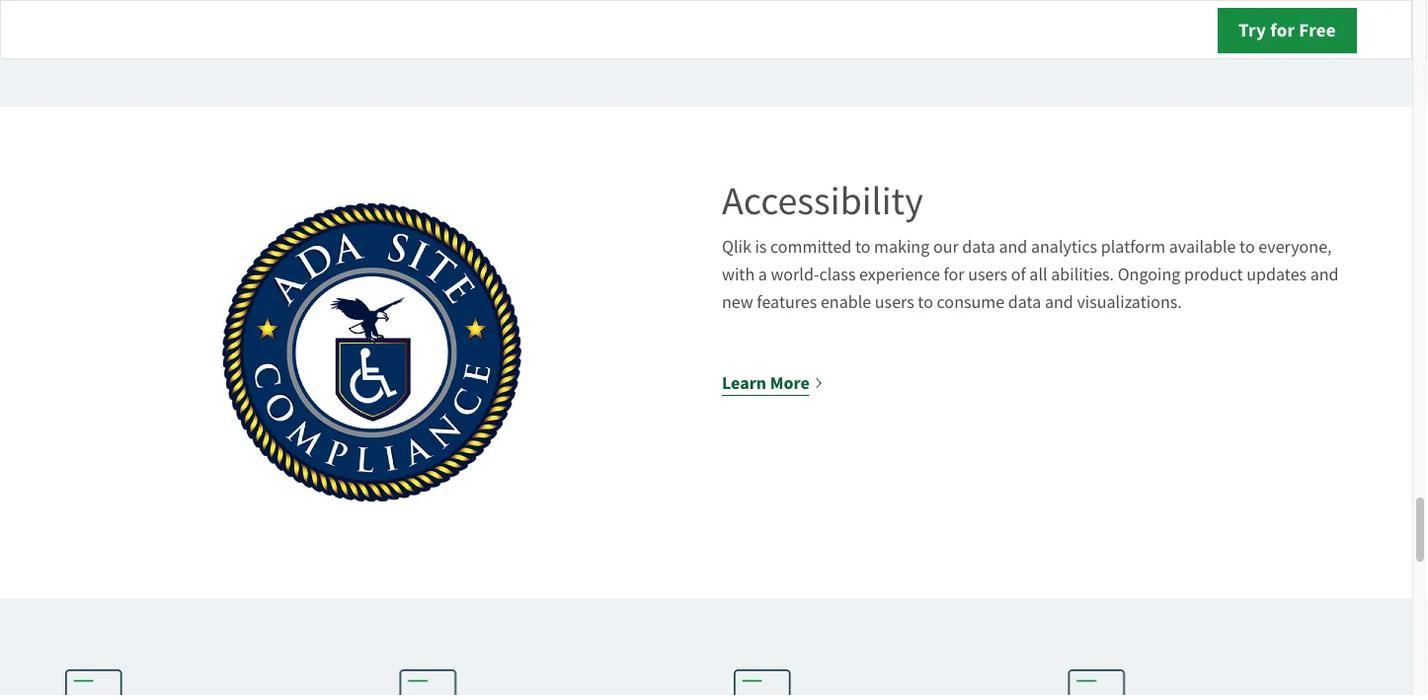 Task type: locate. For each thing, give the bounding box(es) containing it.
0 horizontal spatial users
[[875, 291, 914, 314]]

1 vertical spatial for
[[944, 263, 965, 286]]

committed
[[770, 235, 852, 258]]

and down all
[[1045, 291, 1073, 314]]

0 horizontal spatial for
[[944, 263, 965, 286]]

and up 'of'
[[999, 235, 1028, 258]]

users down experience
[[875, 291, 914, 314]]

for down our in the top right of the page
[[944, 263, 965, 286]]

to
[[855, 235, 871, 258], [1240, 235, 1255, 258], [918, 291, 933, 314]]

try for free link
[[1218, 8, 1357, 53]]

to up class
[[855, 235, 871, 258]]

platform
[[1101, 235, 1166, 258]]

users left 'of'
[[968, 263, 1008, 286]]

and
[[999, 235, 1028, 258], [1310, 263, 1339, 286], [1045, 291, 1073, 314]]

accessibility qlik is committed to making our data and analytics platform available to everyone, with a world-class experience for users of all abilities. ongoing product updates and new features enable users to consume data and visualizations.
[[722, 176, 1339, 314]]

data right our in the top right of the page
[[962, 235, 996, 258]]

and down everyone,
[[1310, 263, 1339, 286]]

experience
[[859, 263, 940, 286]]

to down experience
[[918, 291, 933, 314]]

0 vertical spatial data
[[962, 235, 996, 258]]

everyone,
[[1259, 235, 1332, 258]]

to up updates
[[1240, 235, 1255, 258]]

for
[[1270, 17, 1295, 42], [944, 263, 965, 286]]

enable
[[821, 291, 871, 314]]

0 vertical spatial users
[[968, 263, 1008, 286]]

ongoing
[[1118, 263, 1181, 286]]

a
[[758, 263, 767, 286]]

qlik
[[722, 235, 752, 258]]

class
[[819, 263, 856, 286]]

with
[[722, 263, 755, 286]]

users
[[968, 263, 1008, 286], [875, 291, 914, 314]]

learn more
[[722, 371, 810, 395]]

features
[[757, 291, 817, 314]]

data down 'of'
[[1008, 291, 1041, 314]]

for right try
[[1270, 17, 1295, 42]]

1 horizontal spatial for
[[1270, 17, 1295, 42]]

1 horizontal spatial data
[[1008, 291, 1041, 314]]

1 vertical spatial users
[[875, 291, 914, 314]]

0 horizontal spatial and
[[999, 235, 1028, 258]]

data
[[962, 235, 996, 258], [1008, 291, 1041, 314]]

2 horizontal spatial to
[[1240, 235, 1255, 258]]

1 vertical spatial and
[[1310, 263, 1339, 286]]

2 vertical spatial and
[[1045, 291, 1073, 314]]

1 vertical spatial data
[[1008, 291, 1041, 314]]

try for free
[[1239, 17, 1336, 42]]



Task type: describe. For each thing, give the bounding box(es) containing it.
1 horizontal spatial and
[[1045, 291, 1073, 314]]

making
[[874, 235, 930, 258]]

learn
[[722, 371, 767, 395]]

our
[[933, 235, 959, 258]]

2 horizontal spatial and
[[1310, 263, 1339, 286]]

is
[[755, 235, 767, 258]]

1 horizontal spatial to
[[918, 291, 933, 314]]

consume
[[937, 291, 1005, 314]]

0 vertical spatial and
[[999, 235, 1028, 258]]

for inside the accessibility qlik is committed to making our data and analytics platform available to everyone, with a world-class experience for users of all abilities. ongoing product updates and new features enable users to consume data and visualizations.
[[944, 263, 965, 286]]

free
[[1299, 17, 1336, 42]]

analytics
[[1031, 235, 1098, 258]]

try
[[1239, 17, 1266, 42]]

learn more link
[[722, 369, 824, 397]]

all
[[1030, 263, 1048, 286]]

more
[[770, 371, 810, 395]]

accessibility
[[722, 176, 923, 227]]

updates
[[1247, 263, 1307, 286]]

product
[[1184, 263, 1243, 286]]

available
[[1169, 235, 1236, 258]]

abilities.
[[1051, 263, 1114, 286]]

0 horizontal spatial data
[[962, 235, 996, 258]]

ada site compliance logo image
[[53, 178, 690, 527]]

0 vertical spatial for
[[1270, 17, 1295, 42]]

0 horizontal spatial to
[[855, 235, 871, 258]]

world-
[[771, 263, 819, 286]]

1 horizontal spatial users
[[968, 263, 1008, 286]]

of
[[1011, 263, 1026, 286]]

visualizations.
[[1077, 291, 1182, 314]]

new
[[722, 291, 753, 314]]



Task type: vqa. For each thing, say whether or not it's contained in the screenshot.
menu bar in the Qlik Main element
no



